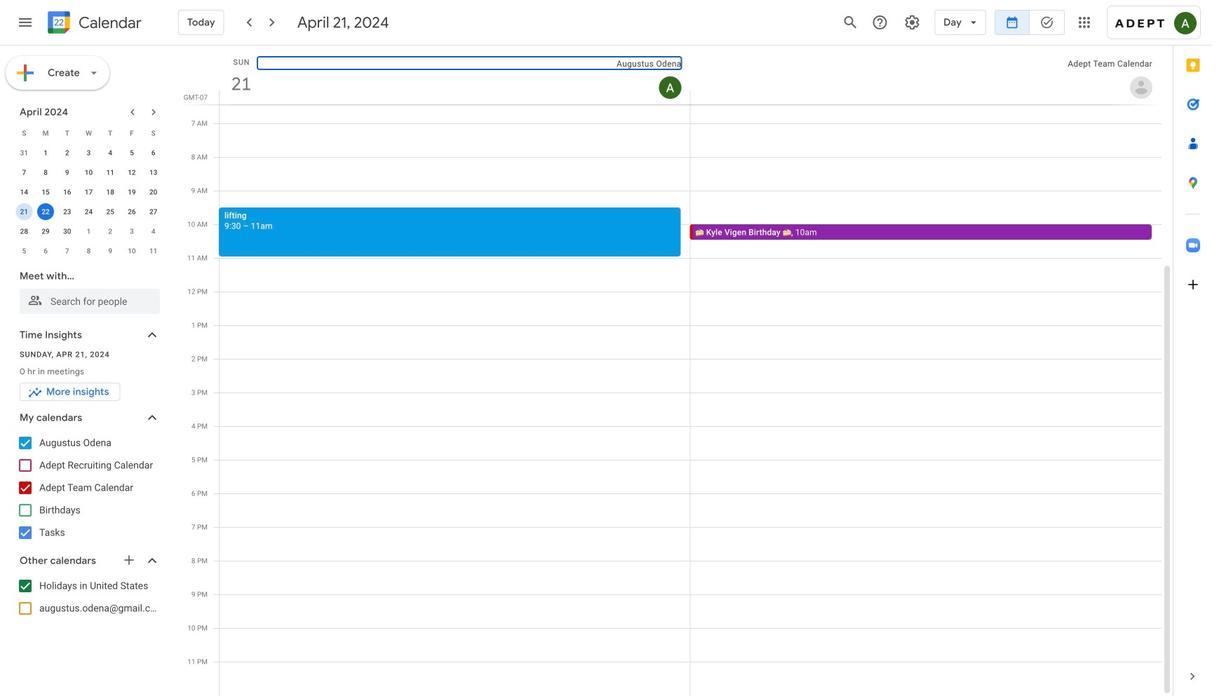 Task type: vqa. For each thing, say whether or not it's contained in the screenshot.
the Day popup button
no



Task type: describe. For each thing, give the bounding box(es) containing it.
2 sunday, april 21 element from the top
[[225, 68, 257, 100]]

19 element
[[123, 184, 140, 201]]

18 element
[[102, 184, 119, 201]]

calendar element
[[45, 8, 142, 39]]

8 element
[[37, 164, 54, 181]]

10 element
[[80, 164, 97, 181]]

17 element
[[80, 184, 97, 201]]

6 element
[[145, 144, 162, 161]]

26 element
[[123, 203, 140, 220]]

3 element
[[80, 144, 97, 161]]

13 element
[[145, 164, 162, 181]]

6 row from the top
[[13, 222, 164, 241]]

2 column header from the left
[[690, 46, 1162, 105]]

21 element
[[16, 203, 33, 220]]

30 element
[[59, 223, 76, 240]]

may 7 element
[[59, 243, 76, 260]]

april 2024 grid
[[13, 123, 164, 261]]

may 4 element
[[145, 223, 162, 240]]

may 9 element
[[102, 243, 119, 260]]

1 sunday, april 21 element from the top
[[225, 51, 257, 100]]

15 element
[[37, 184, 54, 201]]

my calendars list
[[3, 432, 174, 544]]

7 element
[[16, 164, 33, 181]]

may 10 element
[[123, 243, 140, 260]]

settings menu image
[[904, 14, 921, 31]]

24 element
[[80, 203, 97, 220]]

25 element
[[102, 203, 119, 220]]

may 3 element
[[123, 223, 140, 240]]

14 element
[[16, 184, 33, 201]]

may 11 element
[[145, 243, 162, 260]]

1 row from the top
[[13, 123, 164, 143]]

29 element
[[37, 223, 54, 240]]

1 element
[[37, 144, 54, 161]]

22, today element
[[37, 203, 54, 220]]

5 row from the top
[[13, 202, 164, 222]]

9 element
[[59, 164, 76, 181]]

may 5 element
[[16, 243, 33, 260]]



Task type: locate. For each thing, give the bounding box(es) containing it.
cell up 28 element
[[13, 202, 35, 222]]

3 row from the top
[[13, 163, 164, 182]]

11 element
[[102, 164, 119, 181]]

main drawer image
[[17, 14, 34, 31]]

row up 3 element
[[13, 123, 164, 143]]

4 element
[[102, 144, 119, 161]]

2 row from the top
[[13, 143, 164, 163]]

1 cell from the left
[[13, 202, 35, 222]]

may 2 element
[[102, 223, 119, 240]]

other calendars list
[[3, 575, 174, 620]]

28 element
[[16, 223, 33, 240]]

Search for people to meet text field
[[28, 289, 152, 314]]

row up 10 element
[[13, 143, 164, 163]]

row up 17 element at left
[[13, 163, 164, 182]]

16 element
[[59, 184, 76, 201]]

column header
[[219, 46, 691, 105], [690, 46, 1162, 105]]

2 element
[[59, 144, 76, 161]]

row group
[[13, 143, 164, 261]]

5 element
[[123, 144, 140, 161]]

march 31 element
[[16, 144, 33, 161]]

1 column header from the left
[[219, 46, 691, 105]]

cell
[[13, 202, 35, 222], [35, 202, 56, 222]]

may 8 element
[[80, 243, 97, 260]]

cell up 29 element
[[35, 202, 56, 222]]

row up the may 8 element
[[13, 222, 164, 241]]

row down may 1 element at the left top of the page
[[13, 241, 164, 261]]

20 element
[[145, 184, 162, 201]]

4 row from the top
[[13, 182, 164, 202]]

heading inside calendar element
[[76, 14, 142, 31]]

2 cell from the left
[[35, 202, 56, 222]]

23 element
[[59, 203, 76, 220]]

None search field
[[0, 264, 174, 314]]

add other calendars image
[[122, 553, 136, 567]]

row
[[13, 123, 164, 143], [13, 143, 164, 163], [13, 163, 164, 182], [13, 182, 164, 202], [13, 202, 164, 222], [13, 222, 164, 241], [13, 241, 164, 261]]

sunday, april 21 element
[[225, 51, 257, 100], [225, 68, 257, 100]]

may 6 element
[[37, 243, 54, 260]]

12 element
[[123, 164, 140, 181]]

tab list
[[1174, 46, 1212, 657]]

heading
[[76, 14, 142, 31]]

grid
[[180, 46, 1173, 697]]

row down 10 element
[[13, 182, 164, 202]]

7 row from the top
[[13, 241, 164, 261]]

may 1 element
[[80, 223, 97, 240]]

27 element
[[145, 203, 162, 220]]

row up may 1 element at the left top of the page
[[13, 202, 164, 222]]



